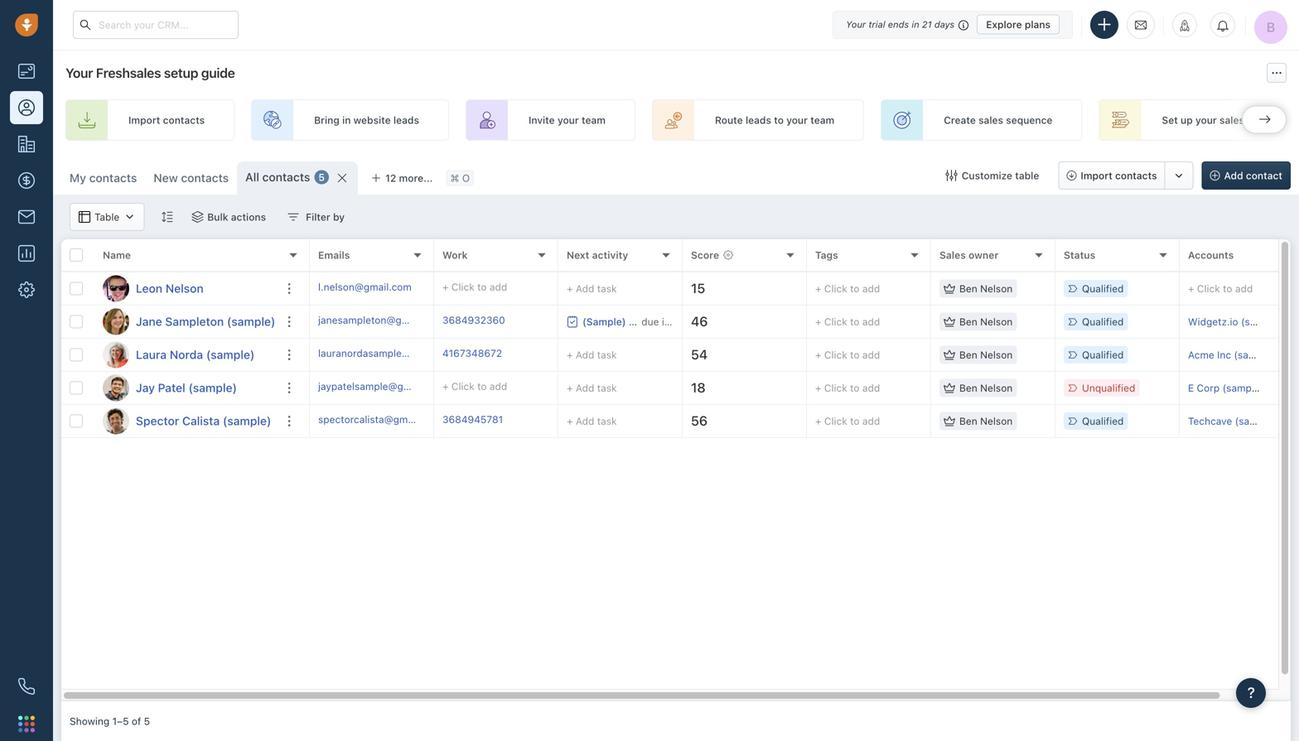 Task type: locate. For each thing, give the bounding box(es) containing it.
(sample) for spector calista (sample)
[[223, 414, 271, 428]]

1 vertical spatial import contacts
[[1081, 170, 1158, 182]]

in right bring
[[342, 114, 351, 126]]

score
[[691, 249, 720, 261]]

new contacts
[[154, 171, 229, 185]]

sales right the create
[[979, 114, 1004, 126]]

1 vertical spatial 5
[[144, 716, 150, 728]]

(sample) right inc
[[1235, 349, 1276, 361]]

ben for 54
[[960, 349, 978, 361]]

(sample) for e corp (sample)
[[1223, 383, 1264, 394]]

task for 54
[[598, 349, 617, 361]]

1 horizontal spatial in
[[912, 19, 920, 30]]

filter by
[[306, 211, 345, 223]]

2 qualified from the top
[[1083, 316, 1124, 328]]

5 ben from the top
[[960, 416, 978, 427]]

customize
[[962, 170, 1013, 182]]

0 vertical spatial in
[[912, 19, 920, 30]]

nelson for 56
[[981, 416, 1013, 427]]

import contacts
[[128, 114, 205, 126], [1081, 170, 1158, 182]]

0 horizontal spatial import
[[128, 114, 160, 126]]

add contact button
[[1202, 162, 1292, 190]]

(sample) down jane sampleton (sample) link
[[206, 348, 255, 362]]

activity
[[592, 249, 629, 261]]

unqualified
[[1083, 383, 1136, 394]]

4 ben nelson from the top
[[960, 383, 1013, 394]]

1 row group from the left
[[61, 273, 310, 439]]

Search your CRM... text field
[[73, 11, 239, 39]]

laura
[[136, 348, 167, 362]]

acme inc (sample) link
[[1189, 349, 1276, 361]]

2 ben from the top
[[960, 316, 978, 328]]

ben nelson for 56
[[960, 416, 1013, 427]]

add for 18
[[576, 383, 595, 394]]

your right up
[[1196, 114, 1218, 126]]

3 ben from the top
[[960, 349, 978, 361]]

explore
[[987, 19, 1023, 30]]

your freshsales setup guide
[[65, 65, 235, 81]]

container_wx8msf4aqz5i3rn1 image
[[946, 170, 958, 182], [124, 211, 135, 223], [192, 211, 203, 223], [567, 316, 579, 328], [944, 316, 956, 328], [944, 349, 956, 361], [944, 383, 956, 394]]

import
[[128, 114, 160, 126], [1081, 170, 1113, 182]]

5 ben nelson from the top
[[960, 416, 1013, 427]]

ben nelson for 18
[[960, 383, 1013, 394]]

21
[[923, 19, 932, 30]]

+ click to add for 46
[[816, 316, 881, 328]]

your left freshsales
[[65, 65, 93, 81]]

set up your sales pipeline
[[1163, 114, 1286, 126]]

1 qualified from the top
[[1083, 283, 1124, 295]]

set
[[1163, 114, 1179, 126]]

1 sales from the left
[[979, 114, 1004, 126]]

1 vertical spatial import
[[1081, 170, 1113, 182]]

qualified for 56
[[1083, 416, 1124, 427]]

what's new image
[[1180, 20, 1191, 32]]

3684945781 link
[[443, 413, 503, 430]]

0 horizontal spatial your
[[558, 114, 579, 126]]

3684932360 link
[[443, 313, 505, 331]]

j image left jane
[[103, 309, 129, 335]]

guide
[[201, 65, 235, 81]]

1 horizontal spatial import
[[1081, 170, 1113, 182]]

spectorcalista@gmail.com 3684945781
[[318, 414, 503, 426]]

4 + add task from the top
[[567, 416, 617, 427]]

leads right route
[[746, 114, 772, 126]]

next activity
[[567, 249, 629, 261]]

explore plans link
[[978, 15, 1060, 34]]

1 j image from the top
[[103, 309, 129, 335]]

(sample) for jay patel (sample)
[[188, 381, 237, 395]]

1 horizontal spatial team
[[811, 114, 835, 126]]

4 ben from the top
[[960, 383, 978, 394]]

j image
[[103, 309, 129, 335], [103, 375, 129, 402]]

status
[[1064, 249, 1096, 261]]

sales
[[979, 114, 1004, 126], [1220, 114, 1245, 126]]

container_wx8msf4aqz5i3rn1 image inside the filter by button
[[288, 211, 299, 223]]

3684945781
[[443, 414, 503, 426]]

row group containing leon nelson
[[61, 273, 310, 439]]

0 horizontal spatial team
[[582, 114, 606, 126]]

⌘ o
[[451, 172, 470, 184]]

your for your trial ends in 21 days
[[847, 19, 866, 30]]

add contact
[[1225, 170, 1283, 182]]

1 + add task from the top
[[567, 283, 617, 295]]

your right invite
[[558, 114, 579, 126]]

1 vertical spatial in
[[342, 114, 351, 126]]

5 up filter
[[319, 172, 325, 183]]

import right table
[[1081, 170, 1113, 182]]

(sample) up acme inc (sample)
[[1242, 316, 1283, 328]]

12 more...
[[386, 172, 433, 184]]

spector calista (sample) link
[[136, 413, 271, 430]]

0 vertical spatial j image
[[103, 309, 129, 335]]

3684932360
[[443, 314, 505, 326]]

nelson for 54
[[981, 349, 1013, 361]]

in left 21
[[912, 19, 920, 30]]

import for import contacts link
[[128, 114, 160, 126]]

3 task from the top
[[598, 383, 617, 394]]

5 right of
[[144, 716, 150, 728]]

4167348672 link
[[443, 346, 502, 364]]

by
[[333, 211, 345, 223]]

container_wx8msf4aqz5i3rn1 image
[[79, 211, 90, 223], [288, 211, 299, 223], [944, 283, 956, 295], [944, 416, 956, 427]]

qualified
[[1083, 283, 1124, 295], [1083, 316, 1124, 328], [1083, 349, 1124, 361], [1083, 416, 1124, 427]]

1 leads from the left
[[394, 114, 419, 126]]

ends
[[888, 19, 910, 30]]

your for your freshsales setup guide
[[65, 65, 93, 81]]

1 horizontal spatial sales
[[1220, 114, 1245, 126]]

add inside "button"
[[1225, 170, 1244, 182]]

12 more... button
[[362, 167, 442, 190]]

press space to select this row. row containing jane sampleton (sample)
[[61, 306, 310, 339]]

container_wx8msf4aqz5i3rn1 image inside table dropdown button
[[79, 211, 90, 223]]

style_myh0__igzzd8unmi image
[[161, 211, 173, 223]]

spectorcalista@gmail.com link
[[318, 413, 441, 430]]

4 task from the top
[[598, 416, 617, 427]]

import contacts group
[[1059, 162, 1194, 190]]

send email image
[[1136, 18, 1147, 32]]

add for 15
[[576, 283, 595, 295]]

2 j image from the top
[[103, 375, 129, 402]]

import down your freshsales setup guide
[[128, 114, 160, 126]]

(sample) for jane sampleton (sample)
[[227, 315, 276, 329]]

website
[[354, 114, 391, 126]]

3 + add task from the top
[[567, 383, 617, 394]]

1 horizontal spatial 5
[[319, 172, 325, 183]]

0 horizontal spatial import contacts
[[128, 114, 205, 126]]

invite your team link
[[466, 99, 636, 141]]

nelson for 46
[[981, 316, 1013, 328]]

+ add task for 54
[[567, 349, 617, 361]]

sales left pipeline on the right
[[1220, 114, 1245, 126]]

0 horizontal spatial 5
[[144, 716, 150, 728]]

l image
[[103, 342, 129, 368]]

(sample) for acme inc (sample)
[[1235, 349, 1276, 361]]

my contacts button
[[61, 162, 145, 195], [70, 171, 137, 185]]

new contacts button
[[145, 162, 237, 195], [154, 171, 229, 185]]

qualified for 46
[[1083, 316, 1124, 328]]

jaypatelsample@gmail.com link
[[318, 380, 446, 397]]

ben nelson
[[960, 283, 1013, 295], [960, 316, 1013, 328], [960, 349, 1013, 361], [960, 383, 1013, 394], [960, 416, 1013, 427]]

1 horizontal spatial leads
[[746, 114, 772, 126]]

filter by button
[[277, 203, 356, 231]]

add for 54
[[576, 349, 595, 361]]

e corp (sample)
[[1189, 383, 1264, 394]]

2 + add task from the top
[[567, 349, 617, 361]]

container_wx8msf4aqz5i3rn1 image inside the customize table button
[[946, 170, 958, 182]]

your left trial
[[847, 19, 866, 30]]

(sample) right calista
[[223, 414, 271, 428]]

1 ben nelson from the top
[[960, 283, 1013, 295]]

in
[[912, 19, 920, 30], [342, 114, 351, 126]]

1 team from the left
[[582, 114, 606, 126]]

0 horizontal spatial your
[[65, 65, 93, 81]]

1 ben from the top
[[960, 283, 978, 295]]

(sample)
[[227, 315, 276, 329], [1242, 316, 1283, 328], [206, 348, 255, 362], [1235, 349, 1276, 361], [188, 381, 237, 395], [1223, 383, 1264, 394], [223, 414, 271, 428], [1236, 416, 1277, 427]]

1 horizontal spatial your
[[847, 19, 866, 30]]

more...
[[399, 172, 433, 184]]

team inside 'route leads to your team' link
[[811, 114, 835, 126]]

nelson
[[166, 282, 204, 296], [981, 283, 1013, 295], [981, 316, 1013, 328], [981, 349, 1013, 361], [981, 383, 1013, 394], [981, 416, 1013, 427]]

create sales sequence link
[[881, 99, 1083, 141]]

l image
[[103, 276, 129, 302]]

create sales sequence
[[944, 114, 1053, 126]]

press space to select this row. row containing 56
[[310, 405, 1300, 439]]

+ click to add for 18
[[816, 383, 881, 394]]

leon nelson
[[136, 282, 204, 296]]

import inside button
[[1081, 170, 1113, 182]]

your right route
[[787, 114, 808, 126]]

jay
[[136, 381, 155, 395]]

l.nelson@gmail.com link
[[318, 280, 412, 298]]

nelson for 18
[[981, 383, 1013, 394]]

j image left jay at the bottom of page
[[103, 375, 129, 402]]

2 horizontal spatial your
[[1196, 114, 1218, 126]]

s image
[[103, 408, 129, 435]]

bulk
[[207, 211, 228, 223]]

0 vertical spatial your
[[847, 19, 866, 30]]

jay patel (sample)
[[136, 381, 237, 395]]

bring in website leads link
[[251, 99, 449, 141]]

my contacts
[[70, 171, 137, 185]]

2 sales from the left
[[1220, 114, 1245, 126]]

0 horizontal spatial leads
[[394, 114, 419, 126]]

ben for 15
[[960, 283, 978, 295]]

leon nelson link
[[136, 281, 204, 297]]

jaypatelsample@gmail.com + click to add
[[318, 381, 508, 392]]

0 horizontal spatial sales
[[979, 114, 1004, 126]]

+ add task for 15
[[567, 283, 617, 295]]

0 vertical spatial import contacts
[[128, 114, 205, 126]]

+
[[443, 281, 449, 293], [816, 283, 822, 295], [1189, 283, 1195, 295], [567, 283, 573, 295], [816, 316, 822, 328], [816, 349, 822, 361], [567, 349, 573, 361], [443, 381, 449, 392], [816, 383, 822, 394], [567, 383, 573, 394], [816, 416, 822, 427], [567, 416, 573, 427]]

bring in website leads
[[314, 114, 419, 126]]

press space to select this row. row
[[61, 273, 310, 306], [310, 273, 1300, 306], [61, 306, 310, 339], [310, 306, 1300, 339], [61, 339, 310, 372], [310, 339, 1300, 372], [61, 372, 310, 405], [310, 372, 1300, 405], [61, 405, 310, 439], [310, 405, 1300, 439]]

widgetz.io (sample)
[[1189, 316, 1283, 328]]

2 team from the left
[[811, 114, 835, 126]]

pipeline
[[1248, 114, 1286, 126]]

(sample) down e corp (sample) link
[[1236, 416, 1277, 427]]

2 row group from the left
[[310, 273, 1300, 439]]

row group
[[61, 273, 310, 439], [310, 273, 1300, 439]]

1 horizontal spatial import contacts
[[1081, 170, 1158, 182]]

team inside invite your team link
[[582, 114, 606, 126]]

(sample) right corp
[[1223, 383, 1264, 394]]

leads right website
[[394, 114, 419, 126]]

2 ben nelson from the top
[[960, 316, 1013, 328]]

5
[[319, 172, 325, 183], [144, 716, 150, 728]]

15
[[691, 281, 706, 296]]

1 your from the left
[[558, 114, 579, 126]]

press space to select this row. row containing 54
[[310, 339, 1300, 372]]

ben for 18
[[960, 383, 978, 394]]

norda
[[170, 348, 203, 362]]

1 vertical spatial your
[[65, 65, 93, 81]]

qualified for 15
[[1083, 283, 1124, 295]]

0 vertical spatial import
[[128, 114, 160, 126]]

qualified for 54
[[1083, 349, 1124, 361]]

+ click to add
[[443, 281, 508, 293], [816, 283, 881, 295], [1189, 283, 1254, 295], [816, 316, 881, 328], [816, 349, 881, 361], [816, 383, 881, 394], [816, 416, 881, 427]]

1 task from the top
[[598, 283, 617, 295]]

bulk actions
[[207, 211, 266, 223]]

+ add task
[[567, 283, 617, 295], [567, 349, 617, 361], [567, 383, 617, 394], [567, 416, 617, 427]]

1 horizontal spatial your
[[787, 114, 808, 126]]

name row
[[61, 240, 310, 273]]

janesampleton@gmail.com 3684932360
[[318, 314, 505, 326]]

contacts
[[163, 114, 205, 126], [1116, 170, 1158, 182], [262, 170, 310, 184], [89, 171, 137, 185], [181, 171, 229, 185]]

row group containing 15
[[310, 273, 1300, 439]]

0 horizontal spatial in
[[342, 114, 351, 126]]

(sample) up spector calista (sample)
[[188, 381, 237, 395]]

grid
[[61, 240, 1300, 702]]

+ add task for 56
[[567, 416, 617, 427]]

1 vertical spatial j image
[[103, 375, 129, 402]]

0 vertical spatial 5
[[319, 172, 325, 183]]

customize table
[[962, 170, 1040, 182]]

press space to select this row. row containing 18
[[310, 372, 1300, 405]]

press space to select this row. row containing jay patel (sample)
[[61, 372, 310, 405]]

owner
[[969, 249, 999, 261]]

(sample) right the sampleton
[[227, 315, 276, 329]]

jane sampleton (sample)
[[136, 315, 276, 329]]

3 qualified from the top
[[1083, 349, 1124, 361]]

setup
[[164, 65, 198, 81]]

2 task from the top
[[598, 349, 617, 361]]

3 ben nelson from the top
[[960, 349, 1013, 361]]

import contacts inside button
[[1081, 170, 1158, 182]]

4 qualified from the top
[[1083, 416, 1124, 427]]



Task type: vqa. For each thing, say whether or not it's contained in the screenshot.
Sampleton
yes



Task type: describe. For each thing, give the bounding box(es) containing it.
import contacts for import contacts link
[[128, 114, 205, 126]]

import contacts link
[[65, 99, 235, 141]]

j image for jane sampleton (sample)
[[103, 309, 129, 335]]

spector
[[136, 414, 179, 428]]

new
[[154, 171, 178, 185]]

name
[[103, 249, 131, 261]]

add for 56
[[576, 416, 595, 427]]

bulk actions button
[[181, 203, 277, 231]]

ben for 46
[[960, 316, 978, 328]]

2 your from the left
[[787, 114, 808, 126]]

container_wx8msf4aqz5i3rn1 image inside "bulk actions" button
[[192, 211, 203, 223]]

o
[[462, 172, 470, 184]]

task for 15
[[598, 283, 617, 295]]

freshsales
[[96, 65, 161, 81]]

techcave
[[1189, 416, 1233, 427]]

import for import contacts button
[[1081, 170, 1113, 182]]

accounts
[[1189, 249, 1235, 261]]

e corp (sample) link
[[1189, 383, 1264, 394]]

spectorcalista@gmail.com
[[318, 414, 441, 426]]

press space to select this row. row containing leon nelson
[[61, 273, 310, 306]]

trial
[[869, 19, 886, 30]]

4167348672
[[443, 348, 502, 359]]

filter
[[306, 211, 331, 223]]

ben nelson for 15
[[960, 283, 1013, 295]]

press space to select this row. row containing spector calista (sample)
[[61, 405, 310, 439]]

import contacts button
[[1059, 162, 1166, 190]]

import contacts for import contacts button
[[1081, 170, 1158, 182]]

press space to select this row. row containing 15
[[310, 273, 1300, 306]]

freshworks switcher image
[[18, 716, 35, 733]]

3 your from the left
[[1196, 114, 1218, 126]]

janesampleton@gmail.com link
[[318, 313, 444, 331]]

leads inside 'link'
[[394, 114, 419, 126]]

jay patel (sample) link
[[136, 380, 237, 397]]

sales
[[940, 249, 966, 261]]

in inside bring in website leads 'link'
[[342, 114, 351, 126]]

acme
[[1189, 349, 1215, 361]]

plans
[[1025, 19, 1051, 30]]

5 inside all contacts 5
[[319, 172, 325, 183]]

2 leads from the left
[[746, 114, 772, 126]]

+ click to add for 56
[[816, 416, 881, 427]]

my
[[70, 171, 86, 185]]

container_wx8msf4aqz5i3rn1 image inside table dropdown button
[[124, 211, 135, 223]]

sampleton
[[165, 315, 224, 329]]

your trial ends in 21 days
[[847, 19, 955, 30]]

+ click to add for 54
[[816, 349, 881, 361]]

up
[[1181, 114, 1194, 126]]

janesampleton@gmail.com
[[318, 314, 444, 326]]

techcave (sample)
[[1189, 416, 1277, 427]]

contacts inside button
[[1116, 170, 1158, 182]]

showing 1–5 of 5
[[70, 716, 150, 728]]

phone element
[[10, 671, 43, 704]]

techcave (sample) link
[[1189, 416, 1277, 427]]

task for 18
[[598, 383, 617, 394]]

j image for jay patel (sample)
[[103, 375, 129, 402]]

press space to select this row. row containing laura norda (sample)
[[61, 339, 310, 372]]

ben nelson for 46
[[960, 316, 1013, 328]]

next
[[567, 249, 590, 261]]

grid containing 15
[[61, 240, 1300, 702]]

12
[[386, 172, 396, 184]]

press space to select this row. row containing 46
[[310, 306, 1300, 339]]

jaypatelsample@gmail.com
[[318, 381, 446, 392]]

invite
[[529, 114, 555, 126]]

patel
[[158, 381, 185, 395]]

contact
[[1247, 170, 1283, 182]]

customize table button
[[936, 162, 1051, 190]]

invite your team
[[529, 114, 606, 126]]

+ add task for 18
[[567, 383, 617, 394]]

days
[[935, 19, 955, 30]]

all
[[245, 170, 259, 184]]

route leads to your team link
[[652, 99, 865, 141]]

lauranordasample@gmail.com link
[[318, 346, 459, 364]]

actions
[[231, 211, 266, 223]]

name column header
[[95, 240, 310, 273]]

ben for 56
[[960, 416, 978, 427]]

+ click to add for 15
[[816, 283, 881, 295]]

all contacts 5
[[245, 170, 325, 184]]

jane sampleton (sample) link
[[136, 314, 276, 330]]

sales owner
[[940, 249, 999, 261]]

showing
[[70, 716, 110, 728]]

jane
[[136, 315, 162, 329]]

tags
[[816, 249, 839, 261]]

56
[[691, 413, 708, 429]]

explore plans
[[987, 19, 1051, 30]]

18
[[691, 380, 706, 396]]

laura norda (sample) link
[[136, 347, 255, 364]]

spector calista (sample)
[[136, 414, 271, 428]]

route
[[715, 114, 743, 126]]

create
[[944, 114, 976, 126]]

task for 56
[[598, 416, 617, 427]]

nelson for 15
[[981, 283, 1013, 295]]

emails
[[318, 249, 350, 261]]

all contacts link
[[245, 169, 310, 186]]

of
[[132, 716, 141, 728]]

ben nelson for 54
[[960, 349, 1013, 361]]

table
[[95, 211, 120, 223]]

set up your sales pipeline link
[[1100, 99, 1300, 141]]

54
[[691, 347, 708, 363]]

phone image
[[18, 679, 35, 696]]

laura norda (sample)
[[136, 348, 255, 362]]

table
[[1016, 170, 1040, 182]]

inc
[[1218, 349, 1232, 361]]

work
[[443, 249, 468, 261]]

sequence
[[1007, 114, 1053, 126]]

acme inc (sample)
[[1189, 349, 1276, 361]]

1–5
[[112, 716, 129, 728]]

(sample) for laura norda (sample)
[[206, 348, 255, 362]]

widgetz.io
[[1189, 316, 1239, 328]]



